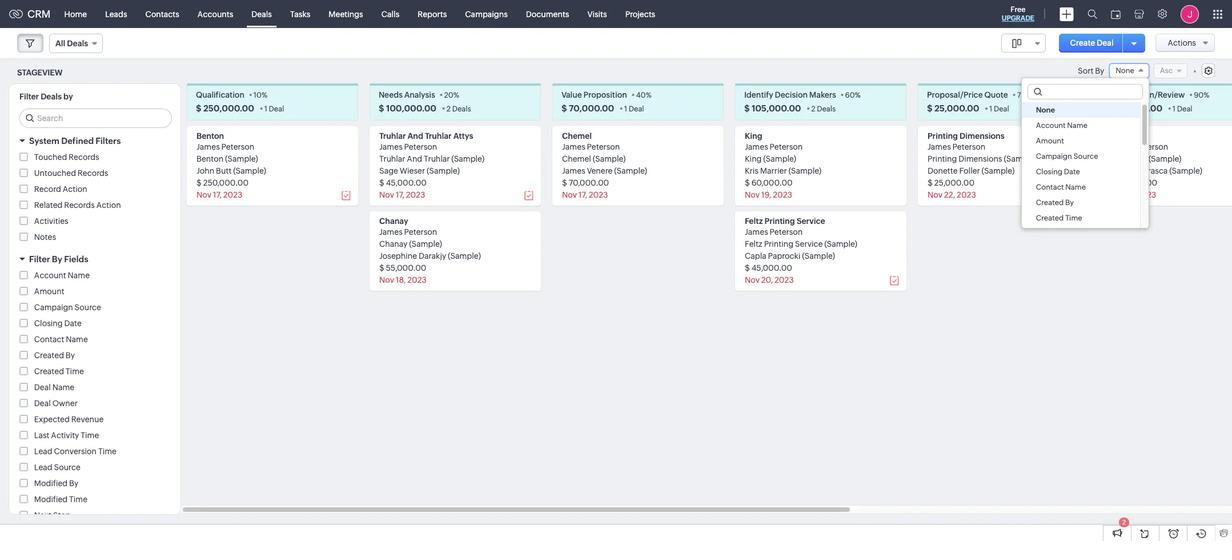 Task type: locate. For each thing, give the bounding box(es) containing it.
filter for filter deals by
[[19, 92, 39, 101]]

$ down identify
[[745, 104, 750, 113]]

printing
[[765, 217, 795, 226], [764, 240, 794, 249]]

deal right $ 25,000.00
[[994, 105, 1010, 113]]

2023 down wieser
[[406, 190, 425, 200]]

2 chemel from the top
[[562, 154, 591, 164]]

0 vertical spatial records
[[69, 153, 99, 162]]

17, for chemel james peterson chemel (sample) james venere (sample) $ 70,000.00 nov 17, 2023
[[579, 190, 587, 200]]

$ down chemel (sample) link
[[562, 178, 567, 188]]

james venere (sample) link
[[562, 166, 647, 176]]

deals down makers
[[817, 105, 836, 113]]

records down record action
[[64, 201, 95, 210]]

70,000.00 down venere
[[569, 178, 609, 188]]

1 $ 70,000.00 from the left
[[562, 104, 614, 113]]

2 vertical spatial records
[[64, 201, 95, 210]]

makers
[[810, 90, 836, 100]]

1 vertical spatial king
[[745, 154, 762, 164]]

0 horizontal spatial account
[[34, 271, 66, 280]]

1 deal for negotiation/review
[[1173, 105, 1193, 113]]

$ 70,000.00 for chapman
[[1110, 104, 1163, 113]]

attys
[[454, 132, 473, 141]]

0 vertical spatial deal name
[[1036, 229, 1074, 238]]

4 1 deal from the left
[[1173, 105, 1193, 113]]

james inside feltz printing service james peterson feltz printing service (sample) capla paprocki (sample) $ 45,000.00 nov 20, 2023
[[745, 228, 768, 237]]

0 vertical spatial account name
[[1036, 121, 1088, 130]]

time down the revenue
[[81, 431, 99, 440]]

1 horizontal spatial $ 70,000.00
[[1110, 104, 1163, 113]]

1 vertical spatial campaign source
[[34, 303, 101, 312]]

0 vertical spatial contact name
[[1036, 183, 1086, 192]]

deal name option
[[1022, 226, 1140, 241]]

1 vertical spatial feltz
[[745, 240, 763, 249]]

2 deals down makers
[[812, 105, 836, 113]]

0 horizontal spatial action
[[63, 185, 87, 194]]

1 vertical spatial records
[[78, 169, 108, 178]]

created by up deal owner
[[34, 351, 75, 360]]

0 vertical spatial created by
[[1036, 198, 1074, 207]]

campaign down filter by fields
[[34, 303, 73, 312]]

0 vertical spatial closing
[[1036, 168, 1063, 176]]

chanay (sample) link
[[379, 240, 442, 249]]

$ 100,000.00
[[379, 104, 437, 113]]

profile image
[[1181, 5, 1199, 23]]

filter inside filter by fields dropdown button
[[29, 254, 50, 264]]

2 25,000.00 from the top
[[935, 178, 975, 188]]

nov left 19,
[[745, 190, 760, 200]]

17, inside chapman james peterson chapman (sample) simon morasca (sample) $ 70,000.00 nov 17, 2023
[[1127, 190, 1136, 200]]

2 down makers
[[812, 105, 816, 113]]

nov down sage
[[379, 190, 394, 200]]

70,000.00 inside chapman james peterson chapman (sample) simon morasca (sample) $ 70,000.00 nov 17, 2023
[[1117, 178, 1158, 188]]

create deal button
[[1059, 34, 1125, 53]]

1 2 from the left
[[447, 105, 451, 113]]

0 vertical spatial filter
[[19, 92, 39, 101]]

1 horizontal spatial created by
[[1036, 198, 1074, 207]]

2 17, from the left
[[579, 190, 587, 200]]

0 vertical spatial campaign source
[[1036, 152, 1099, 161]]

3 % from the left
[[646, 91, 652, 100]]

records
[[69, 153, 99, 162], [78, 169, 108, 178], [64, 201, 95, 210]]

records for untouched
[[78, 169, 108, 178]]

campaign inside option
[[1036, 152, 1072, 161]]

0 vertical spatial feltz
[[745, 217, 763, 226]]

and down "100,000.00"
[[408, 132, 423, 141]]

0 vertical spatial campaign
[[1036, 152, 1072, 161]]

source inside option
[[1074, 152, 1099, 161]]

1 right $ 25,000.00
[[990, 105, 993, 113]]

time up deal name option
[[1066, 214, 1083, 222]]

2023 right 20,
[[775, 276, 794, 285]]

0 horizontal spatial amount
[[34, 287, 64, 296]]

1 for value proposition
[[624, 105, 627, 113]]

peterson up chanay (sample) link on the left top
[[404, 228, 437, 237]]

0 vertical spatial created time
[[1036, 214, 1083, 222]]

(sample) right foller
[[982, 166, 1015, 176]]

filter for filter by fields
[[29, 254, 50, 264]]

and
[[408, 132, 423, 141], [407, 154, 422, 164]]

0 vertical spatial source
[[1074, 152, 1099, 161]]

created
[[1036, 198, 1064, 207], [1036, 214, 1064, 222], [34, 351, 64, 360], [34, 367, 64, 376]]

james inside king james peterson king (sample) kris marrier (sample) $ 60,000.00 nov 19, 2023
[[745, 142, 768, 152]]

nov
[[379, 190, 394, 200], [562, 190, 577, 200], [745, 190, 760, 200], [928, 190, 943, 200], [1111, 190, 1126, 200], [379, 276, 394, 285], [745, 276, 760, 285]]

leads link
[[96, 0, 136, 28]]

service up feltz printing service (sample) link
[[797, 217, 825, 226]]

chanay link
[[379, 217, 408, 226]]

1 2 deals from the left
[[447, 105, 471, 113]]

1 chemel from the top
[[562, 132, 592, 141]]

2023 down 55,000.00
[[408, 276, 427, 285]]

meetings
[[329, 9, 363, 19]]

25,000.00 up james peterson
[[935, 104, 980, 113]]

printing up paprocki at the top right of page
[[764, 240, 794, 249]]

0 vertical spatial king
[[745, 132, 763, 141]]

modified by
[[34, 479, 78, 488]]

1 vertical spatial date
[[64, 319, 82, 328]]

1 vertical spatial campaign
[[34, 303, 73, 312]]

1 vertical spatial chapman
[[1111, 154, 1147, 164]]

nov left the "18,"
[[379, 276, 394, 285]]

0 horizontal spatial created by
[[34, 351, 75, 360]]

chemel
[[562, 132, 592, 141], [562, 154, 591, 164]]

1 horizontal spatial campaign
[[1036, 152, 1072, 161]]

45,000.00 up 20,
[[752, 264, 792, 273]]

1
[[264, 105, 267, 113], [624, 105, 627, 113], [990, 105, 993, 113], [1173, 105, 1176, 113]]

2 1 deal from the left
[[624, 105, 644, 113]]

home
[[64, 9, 87, 19]]

2 deals for 100,000.00
[[447, 105, 471, 113]]

% for identify decision makers
[[855, 91, 861, 100]]

campaign
[[1036, 152, 1072, 161], [34, 303, 73, 312]]

chapman
[[1111, 132, 1148, 141], [1111, 154, 1147, 164]]

next
[[34, 511, 52, 520]]

0 horizontal spatial 45,000.00
[[386, 178, 427, 188]]

step
[[53, 511, 70, 520]]

1 vertical spatial created by
[[34, 351, 75, 360]]

2 1 from the left
[[624, 105, 627, 113]]

1 horizontal spatial account
[[1036, 121, 1066, 130]]

1 vertical spatial 25,000.00
[[935, 178, 975, 188]]

system
[[29, 136, 59, 146]]

lead for lead source
[[34, 463, 52, 472]]

0 horizontal spatial campaign source
[[34, 303, 101, 312]]

0 vertical spatial 45,000.00
[[386, 178, 427, 188]]

amount down filter by fields
[[34, 287, 64, 296]]

1 vertical spatial account
[[34, 271, 66, 280]]

% for negotiation/review
[[1204, 91, 1210, 100]]

activity
[[51, 431, 79, 440]]

1 horizontal spatial 2 deals
[[812, 105, 836, 113]]

2023 down venere
[[589, 190, 608, 200]]

list box
[[1022, 102, 1149, 241]]

0 vertical spatial lead
[[34, 447, 52, 456]]

filter down notes
[[29, 254, 50, 264]]

70,000.00 inside chemel james peterson chemel (sample) james venere (sample) $ 70,000.00 nov 17, 2023
[[569, 178, 609, 188]]

2023 inside truhlar and truhlar attys james peterson truhlar and truhlar (sample) sage wieser (sample) $ 45,000.00 nov 17, 2023
[[406, 190, 425, 200]]

created by option
[[1022, 195, 1140, 210]]

0 vertical spatial contact
[[1036, 183, 1064, 192]]

account
[[1036, 121, 1066, 130], [34, 271, 66, 280]]

chemel up chemel (sample) link
[[562, 132, 592, 141]]

1 horizontal spatial contact
[[1036, 183, 1064, 192]]

none inside field
[[1116, 66, 1135, 75]]

0 vertical spatial modified
[[34, 479, 68, 488]]

none option
[[1022, 102, 1140, 118]]

chemel james peterson chemel (sample) james venere (sample) $ 70,000.00 nov 17, 2023
[[562, 132, 647, 200]]

james inside truhlar and truhlar attys james peterson truhlar and truhlar (sample) sage wieser (sample) $ 45,000.00 nov 17, 2023
[[379, 142, 403, 152]]

related records action
[[34, 201, 121, 210]]

name
[[1068, 121, 1088, 130], [1066, 183, 1086, 192], [1053, 229, 1074, 238], [68, 271, 90, 280], [66, 335, 88, 344], [52, 383, 74, 392]]

calls
[[382, 9, 400, 19]]

contact inside contact name option
[[1036, 183, 1064, 192]]

modified up next step
[[34, 495, 68, 504]]

20
[[444, 91, 454, 100]]

campaign source option
[[1022, 149, 1140, 164]]

feltz down 19,
[[745, 217, 763, 226]]

$ inside king james peterson king (sample) kris marrier (sample) $ 60,000.00 nov 19, 2023
[[745, 178, 750, 188]]

2 lead from the top
[[34, 463, 52, 472]]

by left fields at left
[[52, 254, 62, 264]]

1 horizontal spatial none
[[1116, 66, 1135, 75]]

closing date option
[[1022, 164, 1140, 180]]

darakjy
[[419, 252, 446, 261]]

2 modified from the top
[[34, 495, 68, 504]]

40 %
[[636, 91, 652, 100]]

2 deals down 20 %
[[447, 105, 471, 113]]

sage wieser (sample) link
[[379, 166, 460, 176]]

projects
[[625, 9, 656, 19]]

3 17, from the left
[[1127, 190, 1136, 200]]

king james peterson king (sample) kris marrier (sample) $ 60,000.00 nov 19, 2023
[[745, 132, 822, 200]]

1 horizontal spatial amount
[[1036, 137, 1064, 145]]

campaign source
[[1036, 152, 1099, 161], [34, 303, 101, 312]]

0 vertical spatial chanay
[[379, 217, 408, 226]]

0 vertical spatial action
[[63, 185, 87, 194]]

None field
[[1110, 63, 1150, 78]]

campaigns
[[465, 9, 508, 19]]

created by down contact name option
[[1036, 198, 1074, 207]]

peterson inside chanay james peterson chanay (sample) josephine darakjy (sample) $ 55,000.00 nov 18, 2023
[[404, 228, 437, 237]]

account name inside option
[[1036, 121, 1088, 130]]

1 vertical spatial amount
[[34, 287, 64, 296]]

4 % from the left
[[855, 91, 861, 100]]

0 vertical spatial chemel
[[562, 132, 592, 141]]

1 horizontal spatial deal name
[[1036, 229, 1074, 238]]

None text field
[[1028, 85, 1143, 99]]

0 vertical spatial 25,000.00
[[935, 104, 980, 113]]

2023 inside king james peterson king (sample) kris marrier (sample) $ 60,000.00 nov 19, 2023
[[773, 190, 792, 200]]

james up sage
[[379, 142, 403, 152]]

0 horizontal spatial closing date
[[34, 319, 82, 328]]

0 vertical spatial closing date
[[1036, 168, 1080, 176]]

printing down 19,
[[765, 217, 795, 226]]

20,
[[762, 276, 773, 285]]

17, down sage
[[396, 190, 405, 200]]

deal
[[1097, 38, 1114, 47], [269, 105, 284, 113], [629, 105, 644, 113], [994, 105, 1010, 113], [1178, 105, 1193, 113], [1036, 229, 1052, 238], [34, 383, 51, 392], [34, 399, 51, 408]]

deal name inside option
[[1036, 229, 1074, 238]]

1 17, from the left
[[396, 190, 405, 200]]

donette
[[928, 166, 958, 176]]

1 horizontal spatial closing
[[1036, 168, 1063, 176]]

documents
[[526, 9, 569, 19]]

1 1 deal from the left
[[264, 105, 284, 113]]

1 horizontal spatial closing date
[[1036, 168, 1080, 176]]

$ down kris at the top of the page
[[745, 178, 750, 188]]

2 chanay from the top
[[379, 240, 408, 249]]

2 horizontal spatial 17,
[[1127, 190, 1136, 200]]

1 vertical spatial service
[[795, 240, 823, 249]]

amount inside amount option
[[1036, 137, 1064, 145]]

0 horizontal spatial contact name
[[34, 335, 88, 344]]

2 % from the left
[[454, 91, 459, 100]]

1 horizontal spatial created time
[[1036, 214, 1083, 222]]

nov down james venere (sample) link
[[562, 190, 577, 200]]

17, for chapman james peterson chapman (sample) simon morasca (sample) $ 70,000.00 nov 17, 2023
[[1127, 190, 1136, 200]]

name inside option
[[1066, 183, 1086, 192]]

1 vertical spatial action
[[96, 201, 121, 210]]

deal name up deal owner
[[34, 383, 74, 392]]

17, inside chemel james peterson chemel (sample) james venere (sample) $ 70,000.00 nov 17, 2023
[[579, 190, 587, 200]]

donette foller (sample) link
[[928, 166, 1015, 176]]

2 for $ 100,000.00
[[447, 105, 451, 113]]

campaign source down amount option at the top
[[1036, 152, 1099, 161]]

nov inside king james peterson king (sample) kris marrier (sample) $ 60,000.00 nov 19, 2023
[[745, 190, 760, 200]]

service up capla paprocki (sample) link
[[795, 240, 823, 249]]

$ 70,000.00 for chemel
[[562, 104, 614, 113]]

value proposition
[[562, 90, 627, 100]]

1 vertical spatial deal name
[[34, 383, 74, 392]]

amount option
[[1022, 133, 1140, 149]]

needs analysis
[[379, 90, 435, 100]]

1 deal
[[264, 105, 284, 113], [624, 105, 644, 113], [990, 105, 1010, 113], [1173, 105, 1193, 113]]

1 vertical spatial closing date
[[34, 319, 82, 328]]

0 horizontal spatial account name
[[34, 271, 90, 280]]

0 horizontal spatial deal name
[[34, 383, 74, 392]]

lead
[[34, 447, 52, 456], [34, 463, 52, 472]]

1 horizontal spatial 45,000.00
[[752, 264, 792, 273]]

2023 inside chanay james peterson chanay (sample) josephine darakjy (sample) $ 55,000.00 nov 18, 2023
[[408, 276, 427, 285]]

contact name inside option
[[1036, 183, 1086, 192]]

closing
[[1036, 168, 1063, 176], [34, 319, 63, 328]]

1 lead from the top
[[34, 447, 52, 456]]

0 horizontal spatial 2
[[447, 105, 451, 113]]

$ down sage
[[379, 178, 384, 188]]

1 horizontal spatial 2
[[812, 105, 816, 113]]

0 vertical spatial printing
[[765, 217, 795, 226]]

deal inside "button"
[[1097, 38, 1114, 47]]

james up capla
[[745, 228, 768, 237]]

peterson up king (sample) link
[[770, 142, 803, 152]]

deal name down created time option
[[1036, 229, 1074, 238]]

1 vertical spatial chemel
[[562, 154, 591, 164]]

1 1 from the left
[[264, 105, 267, 113]]

2 $ 70,000.00 from the left
[[1110, 104, 1163, 113]]

projects link
[[616, 0, 665, 28]]

records down touched records
[[78, 169, 108, 178]]

meetings link
[[320, 0, 372, 28]]

filter by fields button
[[9, 249, 181, 269]]

campaign down amount option at the top
[[1036, 152, 1072, 161]]

1 horizontal spatial campaign source
[[1036, 152, 1099, 161]]

70,000.00 down negotiation/review
[[1118, 104, 1163, 113]]

peterson up 'chapman (sample)' 'link' at the top
[[1136, 142, 1169, 152]]

18,
[[396, 276, 406, 285]]

2023 inside chapman james peterson chapman (sample) simon morasca (sample) $ 70,000.00 nov 17, 2023
[[1138, 190, 1157, 200]]

(sample)
[[452, 154, 485, 164], [593, 154, 626, 164], [764, 154, 797, 164], [1149, 154, 1182, 164], [427, 166, 460, 176], [614, 166, 647, 176], [789, 166, 822, 176], [982, 166, 1015, 176], [1170, 166, 1203, 176], [409, 240, 442, 249], [825, 240, 858, 249], [448, 252, 481, 261], [802, 252, 835, 261]]

source down amount option at the top
[[1074, 152, 1099, 161]]

reports
[[418, 9, 447, 19]]

profile element
[[1174, 0, 1206, 28]]

(sample) down feltz printing service (sample) link
[[802, 252, 835, 261]]

1 for qualification
[[264, 105, 267, 113]]

by inside dropdown button
[[52, 254, 62, 264]]

feltz up capla
[[745, 240, 763, 249]]

filter down stageview
[[19, 92, 39, 101]]

6 % from the left
[[1204, 91, 1210, 100]]

created by
[[1036, 198, 1074, 207], [34, 351, 75, 360]]

nov down simon
[[1111, 190, 1126, 200]]

modified for modified by
[[34, 479, 68, 488]]

1 down 10 %
[[264, 105, 267, 113]]

1 vertical spatial account name
[[34, 271, 90, 280]]

truhlar and truhlar (sample) link
[[379, 154, 485, 164]]

peterson inside chemel james peterson chemel (sample) james venere (sample) $ 70,000.00 nov 17, 2023
[[587, 142, 620, 152]]

2 2 deals from the left
[[812, 105, 836, 113]]

peterson inside feltz printing service james peterson feltz printing service (sample) capla paprocki (sample) $ 45,000.00 nov 20, 2023
[[770, 228, 803, 237]]

nov left 20,
[[745, 276, 760, 285]]

2023 inside donette foller (sample) $ 25,000.00 nov 22, 2023
[[957, 190, 976, 200]]

1 horizontal spatial account name
[[1036, 121, 1088, 130]]

1 vertical spatial 45,000.00
[[752, 264, 792, 273]]

king
[[745, 132, 763, 141], [745, 154, 762, 164]]

1 modified from the top
[[34, 479, 68, 488]]

1 vertical spatial none
[[1036, 106, 1055, 114]]

nov left 22,
[[928, 190, 943, 200]]

filters
[[96, 136, 121, 146]]

action down untouched records
[[96, 201, 121, 210]]

25,000.00 up 22,
[[935, 178, 975, 188]]

james down chemel link
[[562, 142, 586, 152]]

list box containing none
[[1022, 102, 1149, 241]]

activities
[[34, 217, 68, 226]]

1 deal down 40
[[624, 105, 644, 113]]

contact
[[1036, 183, 1064, 192], [34, 335, 64, 344]]

feltz
[[745, 217, 763, 226], [745, 240, 763, 249]]

deal down created time option
[[1036, 229, 1052, 238]]

1 vertical spatial chanay
[[379, 240, 408, 249]]

source
[[1074, 152, 1099, 161], [75, 303, 101, 312], [54, 463, 80, 472]]

account up amount option at the top
[[1036, 121, 1066, 130]]

1 % from the left
[[262, 91, 268, 100]]

2 2 from the left
[[812, 105, 816, 113]]

james down the chapman link at the top right
[[1111, 142, 1134, 152]]

created by inside option
[[1036, 198, 1074, 207]]

1 deal down negotiation/review
[[1173, 105, 1193, 113]]

17, down venere
[[579, 190, 587, 200]]

0 vertical spatial none
[[1116, 66, 1135, 75]]

chapman link
[[1111, 132, 1148, 141]]

0 horizontal spatial 2 deals
[[447, 105, 471, 113]]

%
[[262, 91, 268, 100], [454, 91, 459, 100], [646, 91, 652, 100], [855, 91, 861, 100], [1026, 91, 1031, 100], [1204, 91, 1210, 100]]

2 down 20
[[447, 105, 451, 113]]

0 vertical spatial account
[[1036, 121, 1066, 130]]

$ 25,000.00
[[927, 104, 980, 113]]

$ down needs at the top left
[[379, 104, 384, 113]]

0 horizontal spatial contact
[[34, 335, 64, 344]]

peterson down feltz printing service link
[[770, 228, 803, 237]]

peterson inside chapman james peterson chapman (sample) simon morasca (sample) $ 70,000.00 nov 17, 2023
[[1136, 142, 1169, 152]]

(sample) down attys
[[452, 154, 485, 164]]

source down conversion
[[54, 463, 80, 472]]

1 vertical spatial lead
[[34, 463, 52, 472]]

deal up deal owner
[[34, 383, 51, 392]]

70,000.00 down morasca
[[1117, 178, 1158, 188]]

reports link
[[409, 0, 456, 28]]

chemel down chemel link
[[562, 154, 591, 164]]

touched records
[[34, 153, 99, 162]]

deals down 20 %
[[452, 105, 471, 113]]

0 horizontal spatial 17,
[[396, 190, 405, 200]]

0 vertical spatial date
[[1064, 168, 1080, 176]]

king up king (sample) link
[[745, 132, 763, 141]]

1 deal for qualification
[[264, 105, 284, 113]]

truhlar down "$ 100,000.00"
[[379, 132, 406, 141]]

70,000.00 down the value proposition
[[569, 104, 614, 113]]

documents link
[[517, 0, 579, 28]]

0 horizontal spatial $ 70,000.00
[[562, 104, 614, 113]]

action
[[63, 185, 87, 194], [96, 201, 121, 210]]

deals left tasks
[[252, 9, 272, 19]]

3 1 from the left
[[990, 105, 993, 113]]

deal name
[[1036, 229, 1074, 238], [34, 383, 74, 392]]

wieser
[[400, 166, 425, 176]]

2 feltz from the top
[[745, 240, 763, 249]]

1 vertical spatial filter
[[29, 254, 50, 264]]

2 for $ 105,000.00
[[812, 105, 816, 113]]

peterson inside truhlar and truhlar attys james peterson truhlar and truhlar (sample) sage wieser (sample) $ 45,000.00 nov 17, 2023
[[404, 142, 437, 152]]

% for needs analysis
[[454, 91, 459, 100]]

4 1 from the left
[[1173, 105, 1176, 113]]

1 vertical spatial modified
[[34, 495, 68, 504]]

created time option
[[1022, 210, 1140, 226]]

1 horizontal spatial 17,
[[579, 190, 587, 200]]

deal owner
[[34, 399, 78, 408]]

1 horizontal spatial date
[[1064, 168, 1080, 176]]

accounts link
[[188, 0, 242, 28]]

$ down josephine
[[379, 264, 384, 273]]

and up wieser
[[407, 154, 422, 164]]

2023 inside feltz printing service james peterson feltz printing service (sample) capla paprocki (sample) $ 45,000.00 nov 20, 2023
[[775, 276, 794, 285]]

2 king from the top
[[745, 154, 762, 164]]

0 horizontal spatial closing
[[34, 319, 63, 328]]

account name down filter by fields
[[34, 271, 90, 280]]

king up kris at the top of the page
[[745, 154, 762, 164]]

0 vertical spatial amount
[[1036, 137, 1064, 145]]

1 vertical spatial source
[[75, 303, 101, 312]]

kris marrier (sample) link
[[745, 166, 822, 176]]

75
[[1017, 91, 1026, 100]]

$ down value
[[562, 104, 567, 113]]

1 vertical spatial contact name
[[34, 335, 88, 344]]

1 deal right $ 25,000.00
[[990, 105, 1010, 113]]

0 horizontal spatial created time
[[34, 367, 84, 376]]

17,
[[396, 190, 405, 200], [579, 190, 587, 200], [1127, 190, 1136, 200]]

0 vertical spatial chapman
[[1111, 132, 1148, 141]]

70,000.00
[[569, 104, 614, 113], [1118, 104, 1163, 113], [569, 178, 609, 188], [1117, 178, 1158, 188]]

2 vertical spatial source
[[54, 463, 80, 472]]

contact name option
[[1022, 180, 1140, 195]]



Task type: vqa. For each thing, say whether or not it's contained in the screenshot.
Leads link
yes



Task type: describe. For each thing, give the bounding box(es) containing it.
records for touched
[[69, 153, 99, 162]]

created time inside created time option
[[1036, 214, 1083, 222]]

time up 'owner'
[[66, 367, 84, 376]]

contacts link
[[136, 0, 188, 28]]

$ inside chapman james peterson chapman (sample) simon morasca (sample) $ 70,000.00 nov 17, 2023
[[1111, 178, 1116, 188]]

Search text field
[[20, 109, 171, 128]]

0 horizontal spatial campaign
[[34, 303, 73, 312]]

king (sample) link
[[745, 154, 797, 164]]

identify
[[745, 90, 774, 100]]

chanay james peterson chanay (sample) josephine darakjy (sample) $ 55,000.00 nov 18, 2023
[[379, 217, 481, 285]]

record
[[34, 185, 61, 194]]

3 1 deal from the left
[[990, 105, 1010, 113]]

visits
[[588, 9, 607, 19]]

100,000.00
[[386, 104, 437, 113]]

modified for modified time
[[34, 495, 68, 504]]

date inside option
[[1064, 168, 1080, 176]]

kris
[[745, 166, 759, 176]]

5 % from the left
[[1026, 91, 1031, 100]]

josephine
[[379, 252, 417, 261]]

calls link
[[372, 0, 409, 28]]

last activity time
[[34, 431, 99, 440]]

free
[[1011, 5, 1026, 14]]

90
[[1194, 91, 1204, 100]]

2 chapman from the top
[[1111, 154, 1147, 164]]

0 vertical spatial service
[[797, 217, 825, 226]]

time right conversion
[[98, 447, 117, 456]]

1 vertical spatial created time
[[34, 367, 84, 376]]

simon morasca (sample) link
[[1111, 166, 1203, 176]]

17, inside truhlar and truhlar attys james peterson truhlar and truhlar (sample) sage wieser (sample) $ 45,000.00 nov 17, 2023
[[396, 190, 405, 200]]

filter by fields
[[29, 254, 88, 264]]

deal right 250,000.00
[[269, 105, 284, 113]]

last
[[34, 431, 49, 440]]

by up 'owner'
[[66, 351, 75, 360]]

campaigns link
[[456, 0, 517, 28]]

deals link
[[242, 0, 281, 28]]

25,000.00 inside donette foller (sample) $ 25,000.00 nov 22, 2023
[[935, 178, 975, 188]]

closing inside option
[[1036, 168, 1063, 176]]

proposition
[[584, 90, 627, 100]]

sage
[[379, 166, 398, 176]]

james down chemel (sample) link
[[562, 166, 586, 176]]

deal inside option
[[1036, 229, 1052, 238]]

1 25,000.00 from the top
[[935, 104, 980, 113]]

paprocki
[[768, 252, 801, 261]]

system defined filters
[[29, 136, 121, 146]]

(sample) right venere
[[614, 166, 647, 176]]

none inside 'option'
[[1036, 106, 1055, 114]]

by inside option
[[1066, 198, 1074, 207]]

truhlar up sage
[[379, 154, 405, 164]]

campaign source inside option
[[1036, 152, 1099, 161]]

stageview
[[17, 68, 63, 77]]

chapman (sample) link
[[1111, 154, 1182, 164]]

chemel (sample) link
[[562, 154, 626, 164]]

james inside chanay james peterson chanay (sample) josephine darakjy (sample) $ 55,000.00 nov 18, 2023
[[379, 228, 403, 237]]

king link
[[745, 132, 763, 141]]

nov inside feltz printing service james peterson feltz printing service (sample) capla paprocki (sample) $ 45,000.00 nov 20, 2023
[[745, 276, 760, 285]]

modified time
[[34, 495, 87, 504]]

$ inside feltz printing service james peterson feltz printing service (sample) capla paprocki (sample) $ 45,000.00 nov 20, 2023
[[745, 264, 750, 273]]

deals left by
[[41, 92, 62, 101]]

$ inside chemel james peterson chemel (sample) james venere (sample) $ 70,000.00 nov 17, 2023
[[562, 178, 567, 188]]

conversion
[[54, 447, 97, 456]]

owner
[[52, 399, 78, 408]]

(sample) up james venere (sample) link
[[593, 154, 626, 164]]

needs
[[379, 90, 403, 100]]

1 chapman from the top
[[1111, 132, 1148, 141]]

(sample) inside donette foller (sample) $ 25,000.00 nov 22, 2023
[[982, 166, 1015, 176]]

filter deals by
[[19, 92, 73, 101]]

lead conversion time
[[34, 447, 117, 456]]

touched
[[34, 153, 67, 162]]

by right sort
[[1095, 66, 1105, 76]]

time up step
[[69, 495, 87, 504]]

$ inside donette foller (sample) $ 25,000.00 nov 22, 2023
[[928, 178, 933, 188]]

1 vertical spatial contact
[[34, 335, 64, 344]]

105,000.00
[[752, 104, 801, 113]]

0 horizontal spatial date
[[64, 319, 82, 328]]

truhlar up sage wieser (sample) link
[[424, 154, 450, 164]]

foller
[[960, 166, 980, 176]]

james up donette
[[928, 142, 951, 152]]

records for related
[[64, 201, 95, 210]]

$ up james peterson
[[927, 104, 933, 113]]

home link
[[55, 0, 96, 28]]

actions
[[1168, 38, 1197, 47]]

feltz printing service (sample) link
[[745, 240, 858, 249]]

deal down negotiation/review
[[1178, 105, 1193, 113]]

contacts
[[145, 9, 179, 19]]

expected revenue
[[34, 415, 104, 424]]

(sample) right marrier
[[789, 166, 822, 176]]

related
[[34, 201, 63, 210]]

chemel link
[[562, 132, 592, 141]]

venere
[[587, 166, 613, 176]]

closing date inside option
[[1036, 168, 1080, 176]]

create deal
[[1071, 38, 1114, 47]]

(sample) down truhlar and truhlar (sample) link
[[427, 166, 460, 176]]

$ up the chapman link at the top right
[[1110, 104, 1116, 113]]

0 vertical spatial and
[[408, 132, 423, 141]]

2 deals for 105,000.00
[[812, 105, 836, 113]]

by up modified time
[[69, 479, 78, 488]]

nov inside chemel james peterson chemel (sample) james venere (sample) $ 70,000.00 nov 17, 2023
[[562, 190, 577, 200]]

$ inside truhlar and truhlar attys james peterson truhlar and truhlar (sample) sage wieser (sample) $ 45,000.00 nov 17, 2023
[[379, 178, 384, 188]]

2023 inside chemel james peterson chemel (sample) james venere (sample) $ 70,000.00 nov 17, 2023
[[589, 190, 608, 200]]

(sample) up the josephine darakjy (sample) link
[[409, 240, 442, 249]]

deal up expected
[[34, 399, 51, 408]]

60,000.00
[[752, 178, 793, 188]]

1 for negotiation/review
[[1173, 105, 1176, 113]]

by
[[63, 92, 73, 101]]

1 feltz from the top
[[745, 217, 763, 226]]

feltz printing service link
[[745, 217, 825, 226]]

10 %
[[254, 91, 268, 100]]

$ 250,000.00
[[196, 104, 254, 113]]

75 %
[[1017, 91, 1031, 100]]

250,000.00
[[203, 104, 254, 113]]

qualification
[[196, 90, 245, 100]]

1 vertical spatial closing
[[34, 319, 63, 328]]

nov inside chapman james peterson chapman (sample) simon morasca (sample) $ 70,000.00 nov 17, 2023
[[1111, 190, 1126, 200]]

josephine darakjy (sample) link
[[379, 252, 481, 261]]

peterson inside king james peterson king (sample) kris marrier (sample) $ 60,000.00 nov 19, 2023
[[770, 142, 803, 152]]

account inside option
[[1036, 121, 1066, 130]]

1 deal for value proposition
[[624, 105, 644, 113]]

(sample) right morasca
[[1170, 166, 1203, 176]]

nov inside donette foller (sample) $ 25,000.00 nov 22, 2023
[[928, 190, 943, 200]]

deal down 40
[[629, 105, 644, 113]]

19,
[[762, 190, 772, 200]]

$ inside chanay james peterson chanay (sample) josephine darakjy (sample) $ 55,000.00 nov 18, 2023
[[379, 264, 384, 273]]

1 chanay from the top
[[379, 217, 408, 226]]

fields
[[64, 254, 88, 264]]

leads
[[105, 9, 127, 19]]

1 vertical spatial printing
[[764, 240, 794, 249]]

crm link
[[9, 8, 51, 20]]

10
[[254, 91, 262, 100]]

% for qualification
[[262, 91, 268, 100]]

$ down the qualification
[[196, 104, 201, 113]]

nov inside truhlar and truhlar attys james peterson truhlar and truhlar (sample) sage wieser (sample) $ 45,000.00 nov 17, 2023
[[379, 190, 394, 200]]

revenue
[[71, 415, 104, 424]]

tasks
[[290, 9, 310, 19]]

(sample) up capla paprocki (sample) link
[[825, 240, 858, 249]]

45,000.00 inside feltz printing service james peterson feltz printing service (sample) capla paprocki (sample) $ 45,000.00 nov 20, 2023
[[752, 264, 792, 273]]

1 king from the top
[[745, 132, 763, 141]]

account name option
[[1022, 118, 1140, 133]]

deals inside deals link
[[252, 9, 272, 19]]

simon
[[1111, 166, 1135, 176]]

james inside chapman james peterson chapman (sample) simon morasca (sample) $ 70,000.00 nov 17, 2023
[[1111, 142, 1134, 152]]

55,000.00
[[386, 264, 427, 273]]

lead source
[[34, 463, 80, 472]]

donette foller (sample) $ 25,000.00 nov 22, 2023
[[928, 166, 1015, 200]]

truhlar and truhlar attys james peterson truhlar and truhlar (sample) sage wieser (sample) $ 45,000.00 nov 17, 2023
[[379, 132, 485, 200]]

(sample) up "kris marrier (sample)" link
[[764, 154, 797, 164]]

peterson up foller
[[953, 142, 986, 152]]

45,000.00 inside truhlar and truhlar attys james peterson truhlar and truhlar (sample) sage wieser (sample) $ 45,000.00 nov 17, 2023
[[386, 178, 427, 188]]

lead for lead conversion time
[[34, 447, 52, 456]]

22,
[[944, 190, 956, 200]]

upgrade
[[1002, 14, 1035, 22]]

system defined filters button
[[9, 131, 181, 151]]

truhlar up truhlar and truhlar (sample) link
[[425, 132, 452, 141]]

% for value proposition
[[646, 91, 652, 100]]

(sample) right 'darakjy'
[[448, 252, 481, 261]]

time inside created time option
[[1066, 214, 1083, 222]]

60
[[845, 91, 855, 100]]

decision
[[775, 90, 808, 100]]

1 vertical spatial and
[[407, 154, 422, 164]]

visits link
[[579, 0, 616, 28]]

(sample) up 'simon morasca (sample)' link on the top of the page
[[1149, 154, 1182, 164]]

untouched
[[34, 169, 76, 178]]

free upgrade
[[1002, 5, 1035, 22]]

nov inside chanay james peterson chanay (sample) josephine darakjy (sample) $ 55,000.00 nov 18, 2023
[[379, 276, 394, 285]]

expected
[[34, 415, 70, 424]]

1 horizontal spatial action
[[96, 201, 121, 210]]



